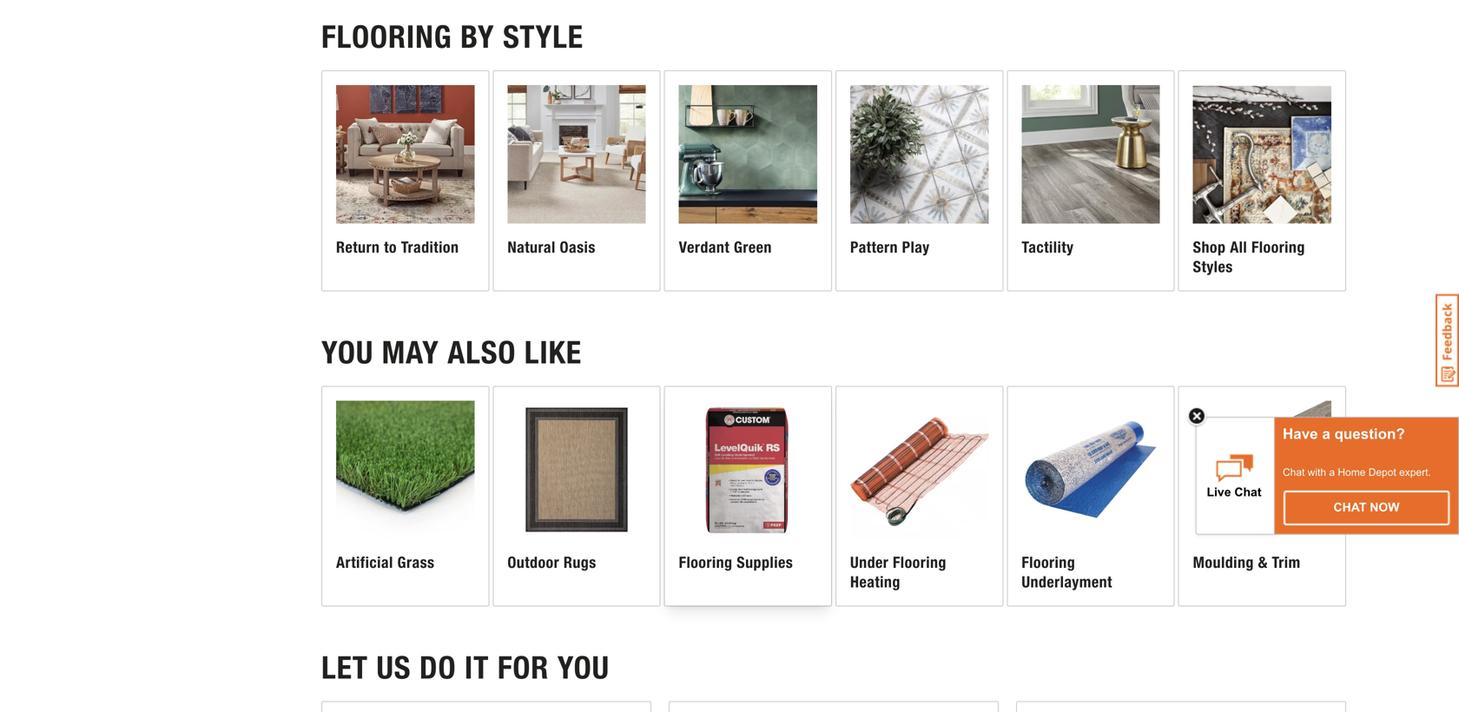 Task type: locate. For each thing, give the bounding box(es) containing it.
a
[[1322, 426, 1331, 442], [1329, 466, 1335, 478]]

by
[[460, 18, 495, 56]]

flooring inside flooring underlayment
[[1022, 554, 1076, 572]]

feedback link image
[[1436, 294, 1459, 387]]

outdoor rugs link
[[494, 387, 660, 606]]

outdoor
[[508, 554, 560, 572]]

let
[[321, 649, 368, 687]]

you right 'for'
[[557, 649, 610, 687]]

under
[[850, 554, 889, 572]]

under flooring heating
[[850, 554, 947, 592]]

image for moulding & trim image
[[1193, 401, 1332, 539]]

chat with a home depot expert.
[[1283, 466, 1431, 478]]

artificial grass link
[[322, 387, 488, 606]]

flooring by style
[[321, 18, 584, 56]]

image for tactility image
[[1022, 85, 1160, 224]]

flooring underlayment
[[1022, 554, 1113, 592]]

style
[[503, 18, 584, 56]]

flooring
[[321, 18, 452, 56], [1252, 238, 1305, 257], [679, 554, 733, 572], [1022, 554, 1076, 572], [893, 554, 947, 572]]

us
[[377, 649, 411, 687]]

pattern play link
[[837, 71, 1003, 290]]

image for return to tradition image
[[336, 85, 475, 224]]

outdoor rugs
[[508, 554, 596, 572]]

pattern
[[850, 238, 898, 257]]

question?
[[1335, 426, 1405, 442]]

tactility link
[[1008, 71, 1174, 290]]

image for outdoor rugs image
[[508, 401, 646, 539]]

image for natural oasis image
[[508, 85, 646, 224]]

all
[[1230, 238, 1248, 257]]

oasis
[[560, 238, 596, 257]]

1 vertical spatial a
[[1329, 466, 1335, 478]]

you left may
[[321, 333, 374, 371]]

expert.
[[1399, 466, 1431, 478]]

0 vertical spatial you
[[321, 333, 374, 371]]

may
[[382, 333, 439, 371]]

return
[[336, 238, 380, 257]]

image for pattern play image
[[850, 85, 989, 224]]

natural oasis
[[508, 238, 596, 257]]

styles
[[1193, 257, 1233, 276]]

have a question?
[[1283, 426, 1405, 442]]

return to tradition link
[[322, 71, 488, 290]]

shop all flooring styles
[[1193, 238, 1305, 276]]

chat now link
[[1285, 492, 1449, 525]]

a right with
[[1329, 466, 1335, 478]]

flooring inside flooring supplies link
[[679, 554, 733, 572]]

now
[[1370, 501, 1400, 514]]

grass
[[397, 554, 435, 572]]

to
[[384, 238, 397, 257]]

image for under flooring heating image
[[850, 401, 989, 539]]

1 vertical spatial you
[[557, 649, 610, 687]]

you
[[321, 333, 374, 371], [557, 649, 610, 687]]

flooring for flooring underlayment
[[1022, 554, 1076, 572]]

image for flooring supplies image
[[679, 401, 817, 539]]

a right have
[[1322, 426, 1331, 442]]

flooring inside under flooring heating
[[893, 554, 947, 572]]



Task type: vqa. For each thing, say whether or not it's contained in the screenshot.
$ related to 499
no



Task type: describe. For each thing, give the bounding box(es) containing it.
like
[[524, 333, 582, 371]]

natural oasis link
[[494, 71, 660, 290]]

let us do it for you
[[321, 649, 610, 687]]

&
[[1258, 554, 1268, 572]]

tradition
[[401, 238, 459, 257]]

flooring underlayment link
[[1008, 387, 1174, 606]]

moulding
[[1193, 554, 1254, 572]]

verdant green link
[[665, 71, 831, 290]]

chat
[[1283, 466, 1305, 478]]

you may also like
[[321, 333, 582, 371]]

chat now
[[1334, 501, 1400, 514]]

verdant green
[[679, 238, 772, 257]]

it
[[465, 649, 489, 687]]

1 horizontal spatial you
[[557, 649, 610, 687]]

under flooring heating link
[[837, 387, 1003, 606]]

underlayment
[[1022, 573, 1113, 592]]

natural
[[508, 238, 556, 257]]

image for shop all flooring styles image
[[1193, 85, 1332, 224]]

image for flooring underlayment image
[[1022, 401, 1160, 539]]

heating
[[850, 573, 901, 592]]

moulding & trim
[[1193, 554, 1301, 572]]

play
[[902, 238, 930, 257]]

image for artificial grass image
[[336, 401, 475, 539]]

image for verdant green image
[[679, 85, 817, 224]]

flooring inside shop all flooring styles
[[1252, 238, 1305, 257]]

pattern play
[[850, 238, 930, 257]]

chat
[[1334, 501, 1367, 514]]

return to tradition
[[336, 238, 459, 257]]

shop all flooring styles link
[[1179, 71, 1346, 290]]

flooring for flooring supplies
[[679, 554, 733, 572]]

0 vertical spatial a
[[1322, 426, 1331, 442]]

green
[[734, 238, 772, 257]]

moulding & trim link
[[1179, 387, 1346, 606]]

tactility
[[1022, 238, 1074, 257]]

artificial
[[336, 554, 393, 572]]

0 horizontal spatial you
[[321, 333, 374, 371]]

flooring supplies
[[679, 554, 793, 572]]

verdant
[[679, 238, 730, 257]]

for
[[498, 649, 549, 687]]

do
[[419, 649, 456, 687]]

have
[[1283, 426, 1318, 442]]

rugs
[[564, 554, 596, 572]]

artificial grass
[[336, 554, 435, 572]]

supplies
[[737, 554, 793, 572]]

shop
[[1193, 238, 1226, 257]]

flooring for flooring by style
[[321, 18, 452, 56]]

with
[[1308, 466, 1326, 478]]

flooring supplies link
[[665, 387, 831, 606]]

depot
[[1369, 466, 1397, 478]]

home
[[1338, 466, 1366, 478]]

trim
[[1272, 554, 1301, 572]]

also
[[448, 333, 516, 371]]



